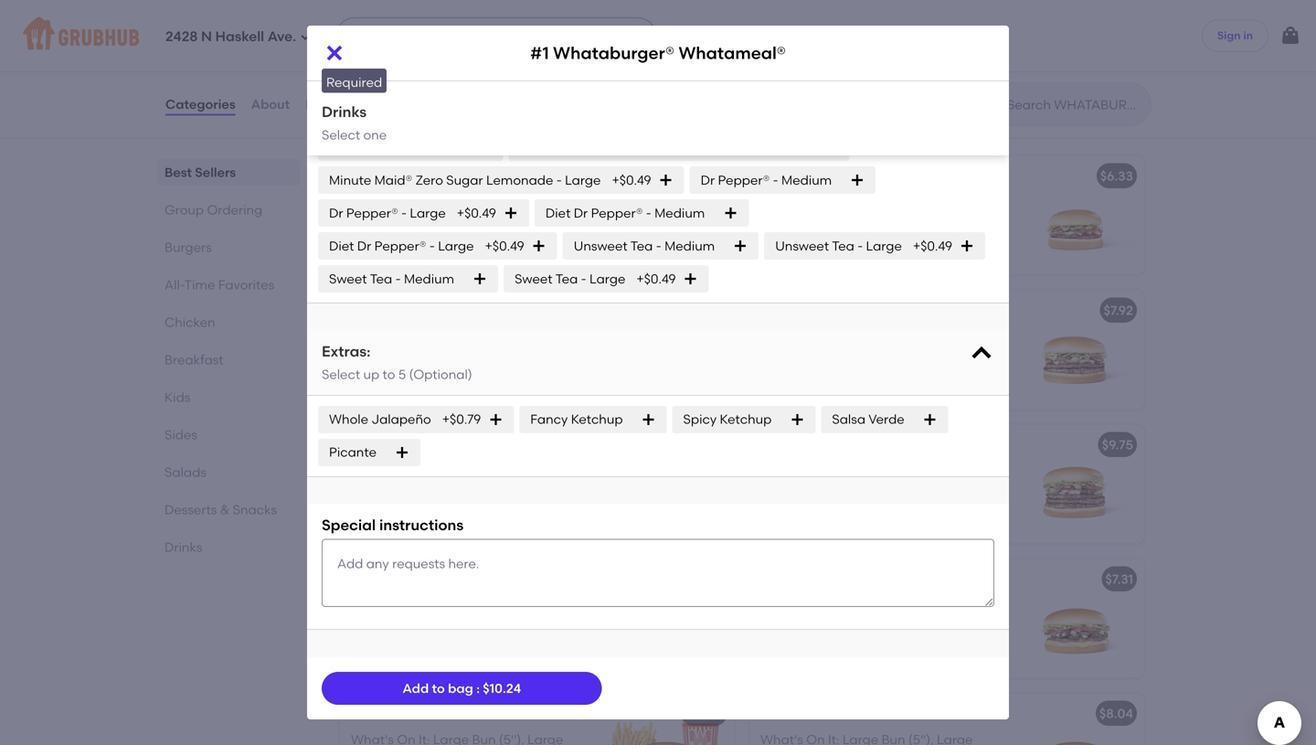 Task type: vqa. For each thing, say whether or not it's contained in the screenshot.
Bacon
yes



Task type: describe. For each thing, give the bounding box(es) containing it.
lettuce, inside the what's on it: double meat whataburger® (10), tomato, lettuce, pickles, diced onions, mustard (4oz), mayonnaise (4oz), ketchup (4oz)
[[936, 12, 987, 28]]

add
[[403, 681, 429, 696]]

bacon for #5 bacon & cheese whataburger® whatameal®
[[371, 706, 411, 721]]

beef for #1
[[761, 213, 789, 228]]

triple
[[371, 437, 406, 453]]

n
[[201, 28, 212, 45]]

(10), inside what's on it: whataburger® (10), tomato, lettuce, pickles, diced onions, mustard (4oz), mayonnaise (4oz), ketchup (4oz)
[[527, 0, 552, 9]]

cheese for #5 bacon & cheese whataburger® whatameal®
[[427, 706, 475, 721]]

10 double meat whataburger® box image
[[1008, 0, 1145, 75]]

jalapeño for #4 jalapeño & cheese whataburger®
[[781, 572, 841, 587]]

pickles for triple
[[465, 500, 507, 516]]

unsweet for unsweet tea - large
[[776, 238, 829, 254]]

$6.33
[[1101, 168, 1134, 184]]

cheese for #4 jalapeño & cheese whataburger® whatameal®
[[447, 572, 495, 587]]

group
[[165, 202, 204, 218]]

dr pepper® - medium
[[701, 172, 832, 188]]

pickles, inside what's on it: whataburger® (10), tomato, lettuce, pickles, diced onions, mustard (4oz), mayonnaise (4oz), ketchup (4oz)
[[459, 12, 504, 28]]

maid® for minute maid® zero sugar lemonade - large
[[375, 172, 413, 188]]

0 horizontal spatial #1
[[351, 172, 365, 187]]

$9.75
[[1102, 437, 1134, 453]]

ordering
[[207, 202, 263, 218]]

sweet for sweet tea - medium
[[329, 271, 367, 286]]

desserts
[[165, 502, 217, 518]]

diet for diet coke® - medium
[[329, 106, 354, 122]]

- down diet dr pepper® - medium
[[656, 238, 662, 254]]

snacks
[[233, 502, 277, 518]]

(4oz) inside the what's on it: double meat whataburger® (10), tomato, lettuce, pickles, diced onions, mustard (4oz), mayonnaise (4oz), ketchup (4oz)
[[930, 50, 960, 65]]

(5"), for #2 double meat whataburger®
[[909, 329, 934, 344]]

1 one from the top
[[363, 28, 387, 44]]

(5") up "(optional)" in the left of the page
[[418, 351, 440, 366]]

what's inside what's on it: whataburger® (10), tomato, lettuce, pickles, diced onions, mustard (4oz), mayonnaise (4oz), ketchup (4oz)
[[351, 0, 394, 9]]

chicken tab
[[165, 313, 293, 332]]

onions up the #4 jalapeño & cheese whataburger®
[[800, 519, 844, 534]]

2 horizontal spatial #1
[[761, 168, 775, 184]]

2428
[[165, 28, 198, 45]]

sugar for medium
[[637, 139, 674, 155]]

$11.94 +
[[685, 303, 727, 318]]

svg image inside main navigation navigation
[[300, 32, 311, 43]]

picante
[[329, 444, 377, 460]]

tea for unsweet tea - medium
[[631, 238, 653, 254]]

all-
[[165, 277, 184, 293]]

what's on it: double meat whataburger® (10), tomato, lettuce, pickles, diced onions, mustard (4oz), mayonnaise (4oz), ketchup (4oz) button
[[750, 0, 1145, 75]]

dr pepper® - large
[[329, 205, 446, 221]]

#5 bacon & cheese whataburger® whatameal® image
[[598, 694, 735, 745]]

0 horizontal spatial (2),
[[443, 351, 463, 366]]

1 select from the top
[[322, 28, 360, 44]]

coca-cola® classic - large
[[576, 73, 747, 89]]

all-time favorites
[[165, 277, 275, 293]]

whataburger® inside the what's on it: double meat whataburger® (10), tomato, lettuce, pickles, diced onions, mustard (4oz), mayonnaise (4oz), ketchup (4oz)
[[761, 12, 852, 28]]

favorites
[[218, 277, 275, 293]]

on inside the what's on it: double meat whataburger® (10), tomato, lettuce, pickles, diced onions, mustard (4oz), mayonnaise (4oz), ketchup (4oz)
[[807, 0, 825, 9]]

pepper® up unsweet tea - medium
[[591, 205, 643, 221]]

#3 triple meat whataburger® whatameal® image
[[598, 425, 735, 544]]

patty for whataburger®
[[792, 213, 824, 228]]

#4 for #4 jalapeño & cheese whataburger®
[[761, 572, 778, 587]]

minute maid® zero sugar lemonade - medium
[[520, 139, 806, 155]]

chicken
[[165, 315, 215, 330]]

pickles for double
[[875, 366, 917, 381]]

about button
[[250, 71, 291, 137]]

kids tab
[[165, 388, 293, 407]]

whole jalapeño
[[329, 412, 431, 427]]

:
[[477, 681, 480, 696]]

best seller for $10.24
[[362, 150, 418, 163]]

one inside "drinks select one"
[[363, 127, 387, 143]]

group ordering
[[165, 202, 263, 218]]

- down unsweet tea - medium
[[581, 271, 587, 286]]

$10.24 +
[[681, 168, 727, 184]]

#4 jalapeño & cheese whataburger® image
[[1008, 559, 1145, 678]]

- down (1),
[[858, 238, 863, 254]]

sprite® - large
[[329, 139, 420, 155]]

seller for $10.24 +
[[388, 150, 418, 163]]

jalapeño for #4 jalapeño & cheese whataburger® whatameal®
[[371, 572, 431, 587]]

to inside extras: select up to 5 (optional)
[[383, 367, 395, 382]]

(4oz) inside what's on it: whataburger® (10), tomato, lettuce, pickles, diced onions, mustard (4oz), mayonnaise (4oz), ketchup (4oz)
[[442, 50, 472, 65]]

#5 bacon & cheese whataburger®
[[761, 706, 979, 721]]

salsa
[[832, 412, 866, 427]]

beef for #2
[[761, 347, 789, 363]]

(5") for double
[[828, 347, 850, 363]]

#4 jalapeño & cheese whataburger® whatameal® button
[[340, 559, 735, 678]]

bun for whataburger®
[[882, 194, 906, 210]]

drinks for drinks
[[165, 539, 202, 555]]

#2
[[761, 303, 777, 318]]

minute for minute maid® zero sugar lemonade - large
[[329, 172, 371, 188]]

diet dr pepper® - large
[[329, 238, 474, 254]]

meat for #2 double meat whataburger®
[[828, 303, 861, 318]]

$7.31
[[1106, 572, 1134, 587]]

& for #5 bacon & cheese whataburger®
[[824, 706, 834, 721]]

reviews
[[305, 96, 356, 112]]

- down the diet dr pepper® - large
[[396, 271, 401, 286]]

best sellers tab
[[165, 163, 293, 182]]

zero for minute maid® zero sugar lemonade - large
[[416, 172, 443, 188]]

beef up the up
[[351, 351, 379, 366]]

1 vertical spatial #1 whataburger® whatameal®
[[351, 172, 545, 187]]

1 horizontal spatial to
[[432, 681, 445, 696]]

salsa verde
[[832, 412, 905, 427]]

minute for minute maid® zero sugar lemonade - medium
[[520, 139, 562, 155]]

0 horizontal spatial $10.24
[[483, 681, 521, 696]]

lettuce for triple
[[351, 500, 398, 516]]

onions down 5
[[390, 388, 434, 403]]

cola® for coca-cola® classic - large
[[615, 73, 652, 89]]

time
[[184, 277, 215, 293]]

medium down the diet dr pepper® - large
[[404, 271, 454, 286]]

lemonade for medium
[[677, 139, 744, 155]]

0 horizontal spatial double
[[780, 303, 825, 318]]

special
[[322, 516, 376, 534]]

#3
[[351, 437, 368, 453]]

categories button
[[165, 71, 237, 137]]

#1 whataburger® image
[[1008, 156, 1145, 275]]

sugar for large
[[446, 172, 483, 188]]

onions, inside what's on it: whataburger® (10), tomato, lettuce, pickles, diced onions, mustard (4oz), mayonnaise (4oz), ketchup (4oz)
[[351, 31, 398, 47]]

on inside what's on it: large bun (5"), large beef patty (5") (1), tomato (regular), lettuce (regular), pickles (regular), diced onions (regular), mustard (regular)
[[807, 194, 825, 210]]

(5") for whataburger®
[[828, 213, 850, 228]]

pickles up +$0.79
[[465, 369, 507, 385]]

+$0.49 for dr pepper® - large
[[457, 205, 496, 221]]

fancy
[[531, 412, 568, 427]]

it: inside what's on it: large bun (5"), large beef patty (5") (1), tomato (regular), lettuce (regular), pickles (regular), diced onions (regular), mustard (regular)
[[828, 194, 840, 210]]

+ for $11.94
[[720, 303, 727, 318]]

pepper® up sweet tea - medium
[[375, 238, 427, 254]]

unsweet tea - large
[[776, 238, 902, 254]]

up
[[363, 367, 380, 382]]

(5"), for #3 triple meat whataburger® whatameal®
[[499, 463, 525, 479]]

verde
[[869, 412, 905, 427]]

what's on it: large bun (5"), large beef patty (5") (1), tomato (regular), lettuce (regular), pickles (regular), diced onions (regular), mustard (regular)
[[761, 194, 984, 284]]

bun down the verde
[[882, 463, 906, 479]]

pepper® down minute maid® zero sugar lemonade - medium
[[718, 172, 770, 188]]

it: inside what's on it: whataburger® (10), tomato, lettuce, pickles, diced onions, mustard (4oz), mayonnaise (4oz), ketchup (4oz)
[[419, 0, 430, 9]]

best for $10.24
[[362, 150, 386, 163]]

& inside tab
[[220, 502, 230, 518]]

select for extras:
[[322, 367, 360, 382]]

burgers inside tab
[[165, 240, 212, 255]]

best sellers
[[165, 165, 236, 180]]

bag
[[448, 681, 473, 696]]

unsweet for unsweet tea - medium
[[574, 238, 628, 254]]

+ for $12.19
[[720, 706, 727, 721]]

haskell
[[215, 28, 264, 45]]

- right coke®
[[400, 106, 405, 122]]

tomato up "(optional)" in the left of the page
[[465, 351, 513, 366]]

what's on it: whataburger® (10), tomato, lettuce, pickles, diced onions, mustard (4oz), mayonnaise (4oz), ketchup (4oz)
[[351, 0, 566, 65]]

sprite®
[[329, 139, 372, 155]]

sweet tea - large
[[515, 271, 626, 286]]

(regular) for double
[[761, 403, 818, 418]]

1 horizontal spatial what's on it: large bun (5"), large beef patty (5") (2), tomato (regular), lettuce (regular), pickles (regular), diced onions (regular), mustard (regular)
[[761, 329, 986, 418]]

(10), inside the what's on it: double meat whataburger® (10), tomato, lettuce, pickles, diced onions, mustard (4oz), mayonnaise (4oz), ketchup (4oz)
[[855, 12, 879, 28]]

what's inside what's on it: large bun (5"), large beef patty (5") (1), tomato (regular), lettuce (regular), pickles (regular), diced onions (regular), mustard (regular)
[[761, 194, 804, 210]]

desserts & snacks tab
[[165, 500, 293, 519]]

whole
[[329, 412, 369, 427]]

medium up "dr pepper® - medium"
[[756, 139, 806, 155]]

ave.
[[268, 28, 296, 45]]

sign
[[1218, 29, 1241, 42]]

pickles, inside the what's on it: double meat whataburger® (10), tomato, lettuce, pickles, diced onions, mustard (4oz), mayonnaise (4oz), ketchup (4oz)
[[761, 31, 806, 47]]

#5 bacon & cheese whataburger® whatameal®
[[351, 706, 654, 721]]

medium down coca-cola® classic - medium
[[408, 106, 459, 122]]

about
[[251, 96, 290, 112]]

- up sweet tea - medium
[[430, 238, 435, 254]]

spicy ketchup
[[684, 412, 772, 427]]

diet coke® - medium
[[329, 106, 459, 122]]

- down what's on it: whataburger® (10), tomato, lettuce, pickles, diced onions, mustard (4oz), mayonnaise (4oz), ketchup (4oz)
[[456, 73, 462, 89]]

in
[[1244, 29, 1254, 42]]

drinks tab
[[165, 538, 293, 557]]

it: inside the what's on it: double meat whataburger® (10), tomato, lettuce, pickles, diced onions, mustard (4oz), mayonnaise (4oz), ketchup (4oz)
[[828, 0, 840, 9]]

- up the diet dr pepper® - large
[[401, 205, 407, 221]]

+$0.49 for coca-cola® classic - large
[[758, 73, 798, 89]]

(5"), for #1 whataburger®
[[909, 194, 934, 210]]

spicy
[[684, 412, 717, 427]]

coca- for coca-cola® classic - medium
[[329, 73, 369, 89]]

desserts & snacks
[[165, 502, 277, 518]]

onions for double
[[800, 384, 844, 400]]

5
[[398, 367, 406, 382]]

1 horizontal spatial (2),
[[853, 347, 872, 363]]

coca- for coca-cola® classic - large
[[576, 73, 615, 89]]

select for drinks
[[322, 127, 360, 143]]

drinks select one
[[322, 103, 387, 143]]

select one
[[322, 28, 387, 44]]

special instructions
[[322, 516, 464, 534]]

patty for triple
[[382, 482, 415, 497]]

add to bag : $10.24
[[403, 681, 521, 696]]

#1 whataburger®
[[761, 168, 870, 184]]

breakfast tab
[[165, 350, 293, 369]]

mayonnaise inside what's on it: whataburger® (10), tomato, lettuce, pickles, diced onions, mustard (4oz), mayonnaise (4oz), ketchup (4oz)
[[491, 31, 566, 47]]

kids
[[165, 390, 191, 405]]

bun up "(optional)" in the left of the page
[[472, 332, 496, 348]]

tomato down the verde
[[875, 482, 923, 497]]

#5 bacon & cheese whataburger® image
[[1008, 694, 1145, 745]]

medium down $10.24 +
[[655, 205, 705, 221]]

best seller for $11.94
[[362, 284, 418, 297]]

(regular) for whataburger®
[[761, 268, 818, 284]]

medium up unsweet tea - large
[[782, 172, 832, 188]]

medium down what's on it: whataburger® (10), tomato, lettuce, pickles, diced onions, mustard (4oz), mayonnaise (4oz), ketchup (4oz)
[[465, 73, 515, 89]]

diet dr pepper® - medium
[[546, 205, 705, 221]]

#4 jalapeño & cheese whataburger® whatameal® image
[[598, 559, 735, 678]]

pickles for whataburger®
[[875, 231, 917, 247]]

extras: select up to 5 (optional)
[[322, 342, 472, 382]]

#4 jalapeño & cheese whataburger® whatameal®
[[351, 572, 674, 587]]

diet for diet dr pepper® - medium
[[546, 205, 571, 221]]

sellers
[[195, 165, 236, 180]]

coke®
[[357, 106, 397, 122]]

best for $11.94
[[362, 284, 386, 297]]

instructions
[[379, 516, 464, 534]]



Task type: locate. For each thing, give the bounding box(es) containing it.
2 bacon from the left
[[781, 706, 821, 721]]

jalapeño for whole jalapeño
[[372, 412, 431, 427]]

onions inside what's on it: large bun (5"), large beef patty (5") (1), tomato (regular), lettuce (regular), pickles (regular), diced onions (regular), mustard (regular)
[[800, 250, 844, 265]]

tea for unsweet tea - large
[[832, 238, 855, 254]]

+$0.49 for minute maid® zero sugar lemonade - large
[[612, 172, 652, 188]]

1 horizontal spatial (4oz)
[[930, 50, 960, 65]]

maid® up diet dr pepper® - medium
[[565, 139, 603, 155]]

whataburger®
[[433, 0, 524, 9], [761, 12, 852, 28], [553, 43, 675, 63], [778, 168, 870, 184], [368, 172, 460, 187], [864, 303, 956, 318], [444, 437, 536, 453], [498, 572, 590, 587], [907, 572, 999, 587], [478, 706, 570, 721], [887, 706, 979, 721]]

sugar up the diet dr pepper® - large
[[446, 172, 483, 188]]

1 horizontal spatial sweet
[[515, 271, 553, 286]]

2 best seller from the top
[[362, 284, 418, 297]]

0 horizontal spatial sugar
[[446, 172, 483, 188]]

drinks inside "drinks select one"
[[322, 103, 367, 121]]

1 horizontal spatial lettuce,
[[936, 12, 987, 28]]

0 vertical spatial one
[[363, 28, 387, 44]]

onions
[[800, 250, 844, 265], [800, 384, 844, 400], [390, 388, 434, 403], [390, 519, 434, 534], [800, 519, 844, 534]]

0 vertical spatial #1 whataburger® whatameal®
[[530, 43, 786, 63]]

beef down spicy ketchup
[[761, 482, 789, 497]]

1 horizontal spatial tomato,
[[882, 12, 933, 28]]

3 + from the top
[[720, 706, 727, 721]]

burgers tab
[[165, 238, 293, 257]]

diced inside the what's on it: double meat whataburger® (10), tomato, lettuce, pickles, diced onions, mustard (4oz), mayonnaise (4oz), ketchup (4oz)
[[809, 31, 846, 47]]

1 horizontal spatial classic
[[655, 73, 700, 89]]

coca-cola® classic - medium
[[329, 73, 515, 89]]

0 horizontal spatial (3),
[[443, 482, 463, 497]]

tea
[[631, 238, 653, 254], [832, 238, 855, 254], [370, 271, 392, 286], [556, 271, 578, 286]]

(5")
[[828, 213, 850, 228], [828, 347, 850, 363], [418, 351, 440, 366], [418, 482, 440, 497], [828, 482, 850, 497]]

beef down "dr pepper® - medium"
[[761, 213, 789, 228]]

beef
[[761, 213, 789, 228], [761, 347, 789, 363], [351, 351, 379, 366], [351, 482, 379, 497], [761, 482, 789, 497]]

classic for medium
[[409, 73, 453, 89]]

1 horizontal spatial unsweet
[[776, 238, 829, 254]]

1 seller from the top
[[388, 150, 418, 163]]

zero
[[606, 139, 634, 155], [416, 172, 443, 188]]

(regular) inside what's on it: large bun (5"), large beef patty (5") (1), tomato (regular), lettuce (regular), pickles (regular), diced onions (regular), mustard (regular)
[[761, 268, 818, 284]]

0 vertical spatial diet
[[329, 106, 354, 122]]

1 horizontal spatial #4
[[761, 572, 778, 587]]

1 lettuce, from the left
[[405, 12, 456, 28]]

drinks inside tab
[[165, 539, 202, 555]]

beef inside what's on it: large bun (5"), large beef patty (5") (1), tomato (regular), lettuce (regular), pickles (regular), diced onions (regular), mustard (regular)
[[761, 213, 789, 228]]

(regular)
[[761, 268, 818, 284], [761, 403, 818, 418], [351, 406, 408, 422], [351, 537, 408, 553], [761, 537, 818, 553]]

$8.04
[[1100, 706, 1134, 721]]

sweet
[[329, 271, 367, 286], [515, 271, 553, 286]]

2 horizontal spatial meat
[[890, 0, 922, 9]]

svg image
[[1280, 25, 1302, 47], [324, 42, 346, 64], [534, 74, 548, 89], [504, 206, 518, 220], [723, 206, 738, 220], [960, 239, 975, 253], [473, 272, 487, 286], [684, 272, 698, 286], [489, 412, 503, 427], [641, 412, 656, 427], [923, 412, 938, 427]]

1 vertical spatial diet
[[546, 205, 571, 221]]

patty
[[792, 213, 824, 228], [792, 347, 824, 363], [382, 351, 415, 366], [382, 482, 415, 497], [792, 482, 824, 497]]

#5
[[351, 706, 368, 721], [761, 706, 777, 721]]

& for #5 bacon & cheese whataburger® whatameal®
[[414, 706, 424, 721]]

what's on it: large bun (5"), large beef patty (5") (2), tomato (regular), lettuce (regular), pickles (regular), diced onions (regular), mustard (regular) down #2 double meat whataburger®
[[761, 329, 986, 418]]

sweet tea - medium
[[329, 271, 454, 286]]

1 #4 from the left
[[351, 572, 368, 587]]

ketchup inside what's on it: whataburger® (10), tomato, lettuce, pickles, diced onions, mustard (4oz), mayonnaise (4oz), ketchup (4oz)
[[387, 50, 439, 65]]

0 vertical spatial mayonnaise
[[491, 31, 566, 47]]

#5 for #5 bacon & cheese whataburger®
[[761, 706, 777, 721]]

mustard inside what's on it: large bun (5"), large beef patty (5") (1), tomato (regular), lettuce (regular), pickles (regular), diced onions (regular), mustard (regular)
[[910, 250, 961, 265]]

meat for #3 triple meat whataburger® whatameal®
[[409, 437, 441, 453]]

unsweet down #1 whataburger®
[[776, 238, 829, 254]]

& inside button
[[434, 572, 444, 587]]

tomato down #2 double meat whataburger®
[[875, 347, 923, 363]]

lemonade
[[677, 139, 744, 155], [486, 172, 554, 188]]

1 horizontal spatial onions,
[[849, 31, 896, 47]]

(regular) for triple
[[351, 537, 408, 553]]

mustard inside the what's on it: double meat whataburger® (10), tomato, lettuce, pickles, diced onions, mustard (4oz), mayonnaise (4oz), ketchup (4oz)
[[899, 31, 950, 47]]

dr
[[701, 172, 715, 188], [329, 205, 343, 221], [574, 205, 588, 221], [357, 238, 372, 254]]

0 horizontal spatial coca-
[[329, 73, 369, 89]]

1 #5 from the left
[[351, 706, 368, 721]]

$10.24 down minute maid® zero sugar lemonade - medium
[[681, 168, 720, 184]]

1 horizontal spatial maid®
[[565, 139, 603, 155]]

seller down the diet dr pepper® - large
[[388, 284, 418, 297]]

burgers down group
[[165, 240, 212, 255]]

drinks
[[322, 103, 367, 121], [165, 539, 202, 555]]

bun
[[882, 194, 906, 210], [882, 329, 906, 344], [472, 332, 496, 348], [472, 463, 496, 479], [882, 463, 906, 479]]

classic down main navigation navigation
[[655, 73, 700, 89]]

2 (3), from the left
[[853, 482, 872, 497]]

1 onions, from the left
[[351, 31, 398, 47]]

0 vertical spatial to
[[383, 367, 395, 382]]

diet up sweet tea - large at the left
[[546, 205, 571, 221]]

drinks down desserts
[[165, 539, 202, 555]]

0 horizontal spatial classic
[[409, 73, 453, 89]]

0 horizontal spatial drinks
[[165, 539, 202, 555]]

unsweet down diet dr pepper® - medium
[[574, 238, 628, 254]]

- down main navigation navigation
[[703, 73, 708, 89]]

1 vertical spatial select
[[322, 127, 360, 143]]

best seller down diet coke® - medium
[[362, 150, 418, 163]]

cheese for #5 bacon & cheese whataburger®
[[837, 706, 884, 721]]

sides tab
[[165, 425, 293, 444]]

#3 triple meat whataburger® image
[[1008, 425, 1145, 544]]

(3), up instructions
[[443, 482, 463, 497]]

2 #4 from the left
[[761, 572, 778, 587]]

1 vertical spatial zero
[[416, 172, 443, 188]]

classic for large
[[655, 73, 700, 89]]

salads tab
[[165, 463, 293, 482]]

medium up $11.94
[[665, 238, 715, 254]]

bun for double
[[882, 329, 906, 344]]

tomato right (1),
[[873, 213, 920, 228]]

reviews button
[[305, 71, 357, 137]]

tomato for triple
[[466, 482, 514, 497]]

tomato inside what's on it: large bun (5"), large beef patty (5") (1), tomato (regular), lettuce (regular), pickles (regular), diced onions (regular), mustard (regular)
[[873, 213, 920, 228]]

+ for $10.24
[[720, 168, 727, 184]]

cheese for #4 jalapeño & cheese whataburger®
[[857, 572, 904, 587]]

1 vertical spatial (10),
[[855, 12, 879, 28]]

2 vertical spatial diet
[[329, 238, 354, 254]]

#1 whataburger® whatameal® up coca-cola® classic - large
[[530, 43, 786, 63]]

0 horizontal spatial lettuce,
[[405, 12, 456, 28]]

#2 double meat whataburger® whatameal® image
[[598, 290, 735, 409]]

coca- up reviews
[[329, 73, 369, 89]]

$12.19
[[685, 706, 720, 721]]

classic up diet coke® - medium
[[409, 73, 453, 89]]

+$0.49 for sprite® - large
[[431, 139, 470, 155]]

diced inside what's on it: large bun (5"), large beef patty (5") (1), tomato (regular), lettuce (regular), pickles (regular), diced onions (regular), mustard (regular)
[[761, 250, 797, 265]]

dr up sweet tea - large at the left
[[574, 205, 588, 221]]

1 horizontal spatial cola®
[[615, 73, 652, 89]]

- up "dr pepper® - medium"
[[747, 139, 753, 155]]

ketchup inside the what's on it: double meat whataburger® (10), tomato, lettuce, pickles, diced onions, mustard (4oz), mayonnaise (4oz), ketchup (4oz)
[[875, 50, 927, 65]]

1 vertical spatial burgers
[[165, 240, 212, 255]]

1 sweet from the left
[[329, 271, 367, 286]]

what's on it: whataburger® (10), tomato, lettuce, pickles, diced onions, mustard (4oz), mayonnaise (4oz), ketchup (4oz) button
[[340, 0, 735, 75]]

maid® up "dr pepper® - large"
[[375, 172, 413, 188]]

2 vertical spatial select
[[322, 367, 360, 382]]

pickles up the #4 jalapeño & cheese whataburger®
[[875, 500, 917, 516]]

(3), down salsa verde
[[853, 482, 872, 497]]

0 horizontal spatial meat
[[409, 437, 441, 453]]

dr down the sprite®
[[329, 205, 343, 221]]

1 best seller from the top
[[362, 150, 418, 163]]

whataburger® inside what's on it: whataburger® (10), tomato, lettuce, pickles, diced onions, mustard (4oz), mayonnaise (4oz), ketchup (4oz)
[[433, 0, 524, 9]]

1 horizontal spatial what's on it: large bun (5"), large beef patty (5") (3), tomato (regular), lettuce (regular), pickles (regular), diced onions (regular), mustard (regular)
[[761, 463, 987, 553]]

beef for #3
[[351, 482, 379, 497]]

large
[[711, 73, 747, 89], [384, 139, 420, 155], [565, 172, 601, 188], [843, 194, 879, 210], [937, 194, 973, 210], [410, 205, 446, 221], [438, 238, 474, 254], [866, 238, 902, 254], [590, 271, 626, 286], [843, 329, 879, 344], [937, 329, 973, 344], [433, 332, 469, 348], [528, 332, 564, 348], [433, 463, 469, 479], [528, 463, 564, 479], [843, 463, 879, 479], [937, 463, 973, 479]]

extras:
[[322, 342, 371, 360]]

1 horizontal spatial meat
[[828, 303, 861, 318]]

tea down (1),
[[832, 238, 855, 254]]

1 vertical spatial lemonade
[[486, 172, 554, 188]]

2 one from the top
[[363, 127, 387, 143]]

#2 double meat whataburger®
[[761, 303, 956, 318]]

0 horizontal spatial #5
[[351, 706, 368, 721]]

(2),
[[853, 347, 872, 363], [443, 351, 463, 366]]

0 horizontal spatial burgers
[[165, 240, 212, 255]]

0 vertical spatial zero
[[606, 139, 634, 155]]

(optional)
[[409, 367, 472, 382]]

coca- down main navigation navigation
[[576, 73, 615, 89]]

1 vertical spatial best seller
[[362, 284, 418, 297]]

mayonnaise inside the what's on it: double meat whataburger® (10), tomato, lettuce, pickles, diced onions, mustard (4oz), mayonnaise (4oz), ketchup (4oz)
[[761, 50, 836, 65]]

0 horizontal spatial mayonnaise
[[491, 31, 566, 47]]

- right the sprite®
[[375, 139, 381, 155]]

drinks for drinks select one
[[322, 103, 367, 121]]

0 vertical spatial best seller
[[362, 150, 418, 163]]

0 vertical spatial best
[[362, 150, 386, 163]]

1 cola® from the left
[[369, 73, 406, 89]]

0 horizontal spatial lemonade
[[486, 172, 554, 188]]

1 horizontal spatial mayonnaise
[[761, 50, 836, 65]]

0 horizontal spatial (4oz)
[[442, 50, 472, 65]]

-
[[456, 73, 462, 89], [703, 73, 708, 89], [400, 106, 405, 122], [375, 139, 381, 155], [747, 139, 753, 155], [557, 172, 562, 188], [773, 172, 779, 188], [401, 205, 407, 221], [646, 205, 652, 221], [430, 238, 435, 254], [656, 238, 662, 254], [858, 238, 863, 254], [396, 271, 401, 286], [581, 271, 587, 286]]

1 horizontal spatial double
[[843, 0, 887, 9]]

select down reviews
[[322, 127, 360, 143]]

sugar
[[637, 139, 674, 155], [446, 172, 483, 188]]

svg image inside main navigation navigation
[[1280, 25, 1302, 47]]

1 vertical spatial best
[[165, 165, 192, 180]]

1 vertical spatial +
[[720, 303, 727, 318]]

all-time favorites tab
[[165, 275, 293, 294]]

one down coke®
[[363, 127, 387, 143]]

tomato, inside what's on it: whataburger® (10), tomato, lettuce, pickles, diced onions, mustard (4oz), mayonnaise (4oz), ketchup (4oz)
[[351, 12, 402, 28]]

main navigation navigation
[[0, 0, 1317, 71]]

(regular),
[[923, 213, 984, 228], [811, 231, 872, 247], [920, 231, 980, 247], [847, 250, 907, 265], [926, 347, 986, 363], [516, 351, 577, 366], [811, 366, 872, 381], [920, 366, 980, 381], [402, 369, 462, 385], [510, 369, 571, 385], [847, 384, 907, 400], [437, 388, 497, 403], [517, 482, 577, 497], [926, 482, 987, 497], [402, 500, 462, 516], [510, 500, 571, 516], [811, 500, 872, 516], [920, 500, 980, 516], [437, 519, 497, 534], [847, 519, 907, 534]]

2428 n haskell ave.
[[165, 28, 296, 45]]

diet
[[329, 106, 354, 122], [546, 205, 571, 221], [329, 238, 354, 254]]

& for #4 jalapeño & cheese whataburger®
[[844, 572, 854, 587]]

(5") inside what's on it: large bun (5"), large beef patty (5") (1), tomato (regular), lettuce (regular), pickles (regular), diced onions (regular), mustard (regular)
[[828, 213, 850, 228]]

1 horizontal spatial #1
[[530, 43, 549, 63]]

#1 whataburger® whatameal® up "dr pepper® - large"
[[351, 172, 545, 187]]

(5") down #2 double meat whataburger®
[[828, 347, 850, 363]]

cola® for coca-cola® classic - medium
[[369, 73, 406, 89]]

what's on it: large bun (5"), large beef patty (5") (3), tomato (regular), lettuce (regular), pickles (regular), diced onions (regular), mustard (regular) up the #4 jalapeño & cheese whataburger®
[[761, 463, 987, 553]]

beef down picante
[[351, 482, 379, 497]]

patty for double
[[792, 347, 824, 363]]

(2), down #2 double meat whataburger®
[[853, 347, 872, 363]]

lettuce, inside what's on it: whataburger® (10), tomato, lettuce, pickles, diced onions, mustard (4oz), mayonnaise (4oz), ketchup (4oz)
[[405, 12, 456, 28]]

0 horizontal spatial what's on it: large bun (5"), large beef patty (5") (3), tomato (regular), lettuce (regular), pickles (regular), diced onions (regular), mustard (regular)
[[351, 463, 577, 553]]

- up unsweet tea - medium
[[646, 205, 652, 221]]

lemonade for large
[[486, 172, 554, 188]]

select up required
[[322, 28, 360, 44]]

0 horizontal spatial onions,
[[351, 31, 398, 47]]

pickles down the #3 triple meat whataburger® whatameal®
[[465, 500, 507, 516]]

dr down minute maid® zero sugar lemonade - medium
[[701, 172, 715, 188]]

categories
[[165, 96, 236, 112]]

group ordering tab
[[165, 200, 293, 219]]

maid® for minute maid® zero sugar lemonade - medium
[[565, 139, 603, 155]]

1 horizontal spatial coca-
[[576, 73, 615, 89]]

1 vertical spatial mayonnaise
[[761, 50, 836, 65]]

double
[[843, 0, 887, 9], [780, 303, 825, 318]]

sweet for sweet tea - large
[[515, 271, 553, 286]]

best seller down the diet dr pepper® - large
[[362, 284, 418, 297]]

lettuce for double
[[761, 366, 808, 381]]

1 vertical spatial minute
[[329, 172, 371, 188]]

& for #4 jalapeño & cheese whataburger® whatameal®
[[434, 572, 444, 587]]

best left sellers
[[165, 165, 192, 180]]

1 vertical spatial to
[[432, 681, 445, 696]]

diet for diet dr pepper® - large
[[329, 238, 354, 254]]

2 vertical spatial best
[[362, 284, 386, 297]]

$12.19 +
[[685, 706, 727, 721]]

2 vertical spatial +
[[720, 706, 727, 721]]

Search WHATABURGER search field
[[1006, 96, 1146, 113]]

1 tomato, from the left
[[351, 12, 402, 28]]

0 vertical spatial select
[[322, 28, 360, 44]]

mustard inside what's on it: whataburger® (10), tomato, lettuce, pickles, diced onions, mustard (4oz), mayonnaise (4oz), ketchup (4oz)
[[401, 31, 452, 47]]

fancy ketchup
[[531, 412, 623, 427]]

0 horizontal spatial tomato,
[[351, 12, 402, 28]]

$10.24
[[681, 168, 720, 184], [483, 681, 521, 696]]

2 + from the top
[[720, 303, 727, 318]]

(2), up "(optional)" in the left of the page
[[443, 351, 463, 366]]

+$0.49 for unsweet tea - large
[[913, 238, 953, 254]]

+$0.49 for sweet tea - large
[[637, 271, 676, 286]]

best down the diet dr pepper® - large
[[362, 284, 386, 297]]

#3 triple meat whataburger® whatameal®
[[351, 437, 620, 453]]

minute maid® zero sugar lemonade - large
[[329, 172, 601, 188]]

cola® up diet coke® - medium
[[369, 73, 406, 89]]

#5 for #5 bacon & cheese whataburger® whatameal®
[[351, 706, 368, 721]]

0 vertical spatial maid®
[[565, 139, 603, 155]]

(1),
[[853, 213, 870, 228]]

(5") left (1),
[[828, 213, 850, 228]]

pickles up #2 double meat whataburger®
[[875, 231, 917, 247]]

- up diet dr pepper® - medium
[[557, 172, 562, 188]]

0 horizontal spatial sweet
[[329, 271, 367, 286]]

(5") down salsa on the right bottom of page
[[828, 482, 850, 497]]

1 horizontal spatial #5
[[761, 706, 777, 721]]

sign in
[[1218, 29, 1254, 42]]

sugar down coca-cola® classic - large
[[637, 139, 674, 155]]

2 what's on it: large bun (5"), large beef patty (5") (3), tomato (regular), lettuce (regular), pickles (regular), diced onions (regular), mustard (regular) from the left
[[761, 463, 987, 553]]

drinks down required
[[322, 103, 367, 121]]

to
[[383, 367, 395, 382], [432, 681, 445, 696]]

on inside what's on it: whataburger® (10), tomato, lettuce, pickles, diced onions, mustard (4oz), mayonnaise (4oz), ketchup (4oz)
[[397, 0, 416, 9]]

0 horizontal spatial zero
[[416, 172, 443, 188]]

required
[[326, 75, 382, 90]]

0 vertical spatial $10.24
[[681, 168, 720, 184]]

seller
[[388, 150, 418, 163], [388, 284, 418, 297]]

#2 double meat whataburger® image
[[1008, 290, 1145, 409]]

onions,
[[351, 31, 398, 47], [849, 31, 896, 47]]

2 (4oz) from the left
[[930, 50, 960, 65]]

0 vertical spatial +
[[720, 168, 727, 184]]

cheese
[[447, 572, 495, 587], [857, 572, 904, 587], [427, 706, 475, 721], [837, 706, 884, 721]]

onions up #2 double meat whataburger®
[[800, 250, 844, 265]]

3 select from the top
[[322, 367, 360, 382]]

what's on it: large bun (5"), large beef patty (5") (2), tomato (regular), lettuce (regular), pickles (regular), diced onions (regular), mustard (regular) up the #3 triple meat whataburger® whatameal®
[[351, 332, 577, 422]]

0 horizontal spatial #4
[[351, 572, 368, 587]]

seller for $11.94 +
[[388, 284, 418, 297]]

1 + from the top
[[720, 168, 727, 184]]

seller down diet coke® - medium
[[388, 150, 418, 163]]

pickles inside what's on it: large bun (5"), large beef patty (5") (1), tomato (regular), lettuce (regular), pickles (regular), diced onions (regular), mustard (regular)
[[875, 231, 917, 247]]

minute down the sprite®
[[329, 172, 371, 188]]

sides
[[165, 427, 197, 443]]

0 vertical spatial burgers
[[336, 113, 411, 136]]

+$0.49 for diet dr pepper® - large
[[485, 238, 525, 254]]

burgers
[[336, 113, 411, 136], [165, 240, 212, 255]]

2 #5 from the left
[[761, 706, 777, 721]]

dr down "dr pepper® - large"
[[357, 238, 372, 254]]

zero up diet dr pepper® - medium
[[606, 139, 634, 155]]

zero up "dr pepper® - large"
[[416, 172, 443, 188]]

tomato for whataburger®
[[873, 213, 920, 228]]

tea down unsweet tea - medium
[[556, 271, 578, 286]]

bun down the #3 triple meat whataburger® whatameal®
[[472, 463, 496, 479]]

2 lettuce, from the left
[[936, 12, 987, 28]]

tea for sweet tea - medium
[[370, 271, 392, 286]]

1 horizontal spatial zero
[[606, 139, 634, 155]]

1 vertical spatial drinks
[[165, 539, 202, 555]]

lettuce for whataburger®
[[761, 231, 808, 247]]

onions for triple
[[390, 519, 434, 534]]

diced inside what's on it: whataburger® (10), tomato, lettuce, pickles, diced onions, mustard (4oz), mayonnaise (4oz), ketchup (4oz)
[[508, 12, 544, 28]]

what's on it: double meat whataburger® (10), tomato, lettuce, pickles, diced onions, mustard (4oz), mayonnaise (4oz), ketchup (4oz)
[[761, 0, 987, 65]]

1 horizontal spatial drinks
[[322, 103, 367, 121]]

1 horizontal spatial pickles,
[[761, 31, 806, 47]]

select inside extras: select up to 5 (optional)
[[322, 367, 360, 382]]

#4 for #4 jalapeño & cheese whataburger® whatameal®
[[351, 572, 368, 587]]

meat inside the what's on it: double meat whataburger® (10), tomato, lettuce, pickles, diced onions, mustard (4oz), mayonnaise (4oz), ketchup (4oz)
[[890, 0, 922, 9]]

onions for whataburger®
[[800, 250, 844, 265]]

burgers up 'sprite® - large'
[[336, 113, 411, 136]]

0 vertical spatial seller
[[388, 150, 418, 163]]

tea for sweet tea - large
[[556, 271, 578, 286]]

select inside "drinks select one"
[[322, 127, 360, 143]]

pickles up the verde
[[875, 366, 917, 381]]

2 select from the top
[[322, 127, 360, 143]]

1 horizontal spatial lemonade
[[677, 139, 744, 155]]

to left bag
[[432, 681, 445, 696]]

best inside tab
[[165, 165, 192, 180]]

bacon for #5 bacon & cheese whataburger®
[[781, 706, 821, 721]]

2 unsweet from the left
[[776, 238, 829, 254]]

1 classic from the left
[[409, 73, 453, 89]]

0 vertical spatial minute
[[520, 139, 562, 155]]

2 vertical spatial meat
[[409, 437, 441, 453]]

one up required
[[363, 28, 387, 44]]

one
[[363, 28, 387, 44], [363, 127, 387, 143]]

2 seller from the top
[[388, 284, 418, 297]]

0 horizontal spatial pickles,
[[459, 12, 504, 28]]

minute up minute maid® zero sugar lemonade - large
[[520, 139, 562, 155]]

2 onions, from the left
[[849, 31, 896, 47]]

(5"), inside what's on it: large bun (5"), large beef patty (5") (1), tomato (regular), lettuce (regular), pickles (regular), diced onions (regular), mustard (regular)
[[909, 194, 934, 210]]

best seller
[[362, 150, 418, 163], [362, 284, 418, 297]]

#1 whataburger® whatameal®
[[530, 43, 786, 63], [351, 172, 545, 187]]

0 vertical spatial meat
[[890, 0, 922, 9]]

2 coca- from the left
[[576, 73, 615, 89]]

1 vertical spatial seller
[[388, 284, 418, 297]]

salads
[[165, 464, 207, 480]]

tomato, inside the what's on it: double meat whataburger® (10), tomato, lettuce, pickles, diced onions, mustard (4oz), mayonnaise (4oz), ketchup (4oz)
[[882, 12, 933, 28]]

breakfast
[[165, 352, 224, 368]]

onions up salsa on the right bottom of page
[[800, 384, 844, 400]]

zero for minute maid® zero sugar lemonade - medium
[[606, 139, 634, 155]]

(10),
[[527, 0, 552, 9], [855, 12, 879, 28]]

0 vertical spatial drinks
[[322, 103, 367, 121]]

#4 inside button
[[351, 572, 368, 587]]

patty inside what's on it: large bun (5"), large beef patty (5") (1), tomato (regular), lettuce (regular), pickles (regular), diced onions (regular), mustard (regular)
[[792, 213, 824, 228]]

sign in button
[[1202, 19, 1269, 52]]

0 horizontal spatial what's on it: large bun (5"), large beef patty (5") (2), tomato (regular), lettuce (regular), pickles (regular), diced onions (regular), mustard (regular)
[[351, 332, 577, 422]]

onions right special
[[390, 519, 434, 534]]

0 horizontal spatial cola®
[[369, 73, 406, 89]]

onions, inside the what's on it: double meat whataburger® (10), tomato, lettuce, pickles, diced onions, mustard (4oz), mayonnaise (4oz), ketchup (4oz)
[[849, 31, 896, 47]]

bun up unsweet tea - large
[[882, 194, 906, 210]]

0 vertical spatial sugar
[[637, 139, 674, 155]]

minute
[[520, 139, 562, 155], [329, 172, 371, 188]]

2 classic from the left
[[655, 73, 700, 89]]

1 what's on it: large bun (5"), large beef patty (5") (3), tomato (regular), lettuce (regular), pickles (regular), diced onions (regular), mustard (regular) from the left
[[351, 463, 577, 553]]

(3),
[[443, 482, 463, 497], [853, 482, 872, 497]]

1 vertical spatial pickles,
[[761, 31, 806, 47]]

+$0.79
[[442, 412, 481, 427]]

svg image
[[300, 32, 311, 43], [805, 74, 820, 89], [659, 173, 674, 187], [850, 173, 865, 187], [532, 239, 547, 253], [733, 239, 748, 253], [969, 341, 995, 367], [790, 412, 805, 427], [395, 445, 410, 460]]

beef down #2 on the right top
[[761, 347, 789, 363]]

pepper® up the diet dr pepper® - large
[[346, 205, 398, 221]]

1 vertical spatial $10.24
[[483, 681, 521, 696]]

1 horizontal spatial sugar
[[637, 139, 674, 155]]

bun inside what's on it: large bun (5"), large beef patty (5") (1), tomato (regular), lettuce (regular), pickles (regular), diced onions (regular), mustard (regular)
[[882, 194, 906, 210]]

$7.92
[[1104, 303, 1134, 318]]

tea down diet dr pepper® - medium
[[631, 238, 653, 254]]

0 horizontal spatial maid®
[[375, 172, 413, 188]]

0 vertical spatial (10),
[[527, 0, 552, 9]]

1 unsweet from the left
[[574, 238, 628, 254]]

1 vertical spatial maid®
[[375, 172, 413, 188]]

bun for triple
[[472, 463, 496, 479]]

2 sweet from the left
[[515, 271, 553, 286]]

unsweet tea - medium
[[574, 238, 715, 254]]

0 horizontal spatial (10),
[[527, 0, 552, 9]]

1 horizontal spatial minute
[[520, 139, 562, 155]]

1 (3), from the left
[[443, 482, 463, 497]]

(5") up instructions
[[418, 482, 440, 497]]

what's inside the what's on it: double meat whataburger® (10), tomato, lettuce, pickles, diced onions, mustard (4oz), mayonnaise (4oz), ketchup (4oz)
[[761, 0, 804, 9]]

jalapeño inside button
[[371, 572, 431, 587]]

1 vertical spatial double
[[780, 303, 825, 318]]

cheese inside button
[[447, 572, 495, 587]]

1 horizontal spatial (10),
[[855, 12, 879, 28]]

1 coca- from the left
[[329, 73, 369, 89]]

2 cola® from the left
[[615, 73, 652, 89]]

$10.24 right :
[[483, 681, 521, 696]]

(5") for triple
[[418, 482, 440, 497]]

lettuce,
[[405, 12, 456, 28], [936, 12, 987, 28]]

+
[[720, 168, 727, 184], [720, 303, 727, 318], [720, 706, 727, 721]]

Special instructions text field
[[322, 539, 995, 607]]

&
[[220, 502, 230, 518], [434, 572, 444, 587], [844, 572, 854, 587], [414, 706, 424, 721], [824, 706, 834, 721]]

- right $10.24 +
[[773, 172, 779, 188]]

#1 whataburger® whatameal® image
[[598, 156, 735, 275]]

#4 jalapeño & cheese whataburger®
[[761, 572, 999, 587]]

1 vertical spatial sugar
[[446, 172, 483, 188]]

2 tomato, from the left
[[882, 12, 933, 28]]

0 vertical spatial lemonade
[[677, 139, 744, 155]]

1 horizontal spatial burgers
[[336, 113, 411, 136]]

best down "drinks select one"
[[362, 150, 386, 163]]

10 whataburger® box image
[[598, 0, 735, 75]]

1 bacon from the left
[[371, 706, 411, 721]]

1 (4oz) from the left
[[442, 50, 472, 65]]

tomato for double
[[875, 347, 923, 363]]

double inside the what's on it: double meat whataburger® (10), tomato, lettuce, pickles, diced onions, mustard (4oz), mayonnaise (4oz), ketchup (4oz)
[[843, 0, 887, 9]]

lettuce inside what's on it: large bun (5"), large beef patty (5") (1), tomato (regular), lettuce (regular), pickles (regular), diced onions (regular), mustard (regular)
[[761, 231, 808, 247]]

1 horizontal spatial $10.24
[[681, 168, 720, 184]]

(4oz),
[[455, 31, 488, 47], [953, 31, 986, 47], [351, 50, 384, 65], [839, 50, 872, 65]]

what's on it: large bun (5"), large beef patty (5") (2), tomato (regular), lettuce (regular), pickles (regular), diced onions (regular), mustard (regular)
[[761, 329, 986, 418], [351, 332, 577, 422]]

1 horizontal spatial bacon
[[781, 706, 821, 721]]

whatameal® inside #4 jalapeño & cheese whataburger® whatameal® button
[[593, 572, 674, 587]]



